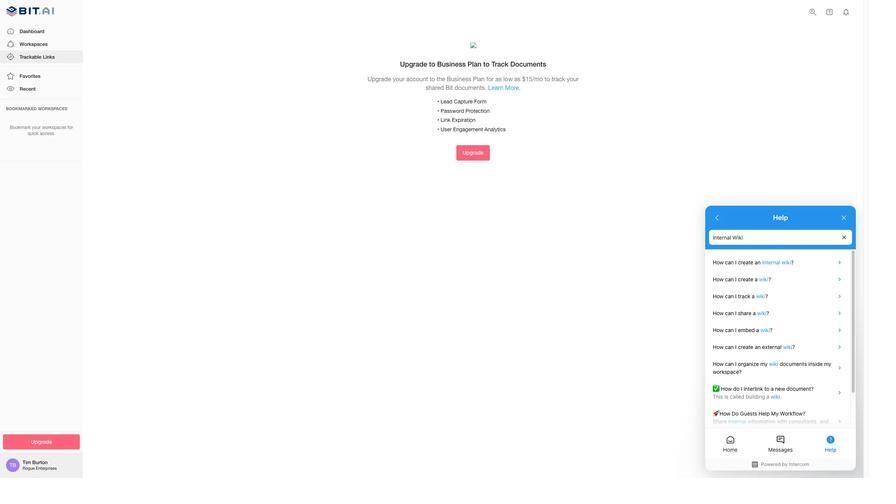 Task type: describe. For each thing, give the bounding box(es) containing it.
trackable links button
[[0, 50, 83, 63]]

upgrade inside upgrade your account to the business plan for as low as $15/mo to track your shared bit documents.
[[368, 76, 391, 82]]

your for to
[[393, 76, 405, 82]]

tim burton rogue enterprises
[[23, 460, 57, 471]]

recent
[[20, 86, 36, 92]]

business inside upgrade your account to the business plan for as low as $15/mo to track your shared bit documents.
[[447, 76, 471, 82]]

2 horizontal spatial your
[[567, 76, 579, 82]]

track
[[492, 60, 509, 68]]

documents.
[[455, 84, 487, 91]]

plan inside upgrade your account to the business plan for as low as $15/mo to track your shared bit documents.
[[473, 76, 485, 82]]

recent button
[[0, 83, 83, 95]]

0 horizontal spatial upgrade button
[[3, 435, 80, 450]]

access.
[[40, 131, 55, 136]]

documents
[[510, 60, 546, 68]]

tim
[[23, 460, 31, 466]]

shared
[[426, 84, 444, 91]]

track
[[552, 76, 565, 82]]

2 as from the left
[[514, 76, 521, 82]]

0 vertical spatial plan
[[468, 60, 482, 68]]

for inside upgrade your account to the business plan for as low as $15/mo to track your shared bit documents.
[[487, 76, 494, 82]]

rogue
[[23, 467, 35, 471]]

learn more. link
[[488, 84, 521, 91]]

bit
[[446, 84, 453, 91]]

link
[[441, 117, 451, 123]]

burton
[[32, 460, 48, 466]]

more.
[[505, 84, 521, 91]]

form
[[474, 99, 487, 105]]

trackable links
[[20, 54, 55, 60]]

user
[[441, 126, 452, 132]]

upgrade to business plan to track documents
[[400, 60, 546, 68]]

to left the on the top of the page
[[430, 76, 435, 82]]

4 • from the top
[[437, 126, 439, 132]]

to up "shared"
[[429, 60, 435, 68]]

favorites
[[20, 73, 40, 79]]

1 horizontal spatial upgrade button
[[457, 145, 490, 161]]

2 • from the top
[[437, 108, 439, 114]]

trackable
[[20, 54, 41, 60]]

• lead capture form • password protection • link expiration • user engagement analytics
[[437, 99, 506, 132]]

1 • from the top
[[437, 99, 439, 105]]

capture
[[454, 99, 473, 105]]

dashboard button
[[0, 25, 83, 38]]

learn
[[488, 84, 504, 91]]

quick
[[28, 131, 39, 136]]

learn more.
[[488, 84, 521, 91]]

bookmark
[[10, 125, 31, 130]]

lead
[[441, 99, 452, 105]]



Task type: vqa. For each thing, say whether or not it's contained in the screenshot.
MORE button
no



Task type: locate. For each thing, give the bounding box(es) containing it.
1 horizontal spatial for
[[487, 76, 494, 82]]

workspaces
[[38, 106, 67, 111]]

to left track
[[483, 60, 490, 68]]

0 horizontal spatial your
[[32, 125, 41, 130]]

to left track at the top
[[545, 76, 550, 82]]

1 horizontal spatial as
[[514, 76, 521, 82]]

expiration
[[452, 117, 476, 123]]

for
[[487, 76, 494, 82], [68, 125, 73, 130]]

for up learn
[[487, 76, 494, 82]]

dashboard
[[20, 28, 44, 34]]

your left account
[[393, 76, 405, 82]]

• left link on the top of page
[[437, 117, 439, 123]]

bookmark your workspaces for quick access.
[[10, 125, 73, 136]]

analytics
[[485, 126, 506, 132]]

0 horizontal spatial as
[[495, 76, 502, 82]]

as
[[495, 76, 502, 82], [514, 76, 521, 82]]

enterprises
[[36, 467, 57, 471]]

1 vertical spatial upgrade button
[[3, 435, 80, 450]]

for inside bookmark your workspaces for quick access.
[[68, 125, 73, 130]]

business up 'bit'
[[447, 76, 471, 82]]

upgrade
[[400, 60, 427, 68], [368, 76, 391, 82], [463, 150, 484, 156], [31, 439, 52, 445]]

account
[[406, 76, 428, 82]]

engagement
[[453, 126, 483, 132]]

upgrade button up 'burton'
[[3, 435, 80, 450]]

0 horizontal spatial for
[[68, 125, 73, 130]]

password
[[441, 108, 464, 114]]

1 vertical spatial plan
[[473, 76, 485, 82]]

• left lead
[[437, 99, 439, 105]]

1 vertical spatial for
[[68, 125, 73, 130]]

upgrade button down engagement
[[457, 145, 490, 161]]

favorites button
[[0, 70, 83, 83]]

bookmarked workspaces
[[6, 106, 67, 111]]

plan up documents.
[[473, 76, 485, 82]]

tb
[[9, 463, 16, 469]]

1 horizontal spatial your
[[393, 76, 405, 82]]

0 vertical spatial upgrade button
[[457, 145, 490, 161]]

as up learn
[[495, 76, 502, 82]]

0 vertical spatial for
[[487, 76, 494, 82]]

upgrade button
[[457, 145, 490, 161], [3, 435, 80, 450]]

dialog
[[705, 206, 856, 471]]

to
[[429, 60, 435, 68], [483, 60, 490, 68], [430, 76, 435, 82], [545, 76, 550, 82]]

1 as from the left
[[495, 76, 502, 82]]

the
[[437, 76, 445, 82]]

for right workspaces
[[68, 125, 73, 130]]

bookmarked
[[6, 106, 37, 111]]

upgrade your account to the business plan for as low as $15/mo to track your shared bit documents.
[[368, 76, 579, 91]]

$15/mo
[[522, 76, 543, 82]]

• left password at the right
[[437, 108, 439, 114]]

3 • from the top
[[437, 117, 439, 123]]

your up quick
[[32, 125, 41, 130]]

protection
[[466, 108, 490, 114]]

•
[[437, 99, 439, 105], [437, 108, 439, 114], [437, 117, 439, 123], [437, 126, 439, 132]]

your
[[393, 76, 405, 82], [567, 76, 579, 82], [32, 125, 41, 130]]

business
[[437, 60, 466, 68], [447, 76, 471, 82]]

1 vertical spatial business
[[447, 76, 471, 82]]

workspaces button
[[0, 38, 83, 50]]

workspaces
[[42, 125, 66, 130]]

links
[[43, 54, 55, 60]]

your right track at the top
[[567, 76, 579, 82]]

your for for
[[32, 125, 41, 130]]

plan up upgrade your account to the business plan for as low as $15/mo to track your shared bit documents.
[[468, 60, 482, 68]]

low
[[503, 76, 513, 82]]

plan
[[468, 60, 482, 68], [473, 76, 485, 82]]

• left user
[[437, 126, 439, 132]]

your inside bookmark your workspaces for quick access.
[[32, 125, 41, 130]]

workspaces
[[20, 41, 48, 47]]

as right low
[[514, 76, 521, 82]]

0 vertical spatial business
[[437, 60, 466, 68]]

business up the on the top of the page
[[437, 60, 466, 68]]



